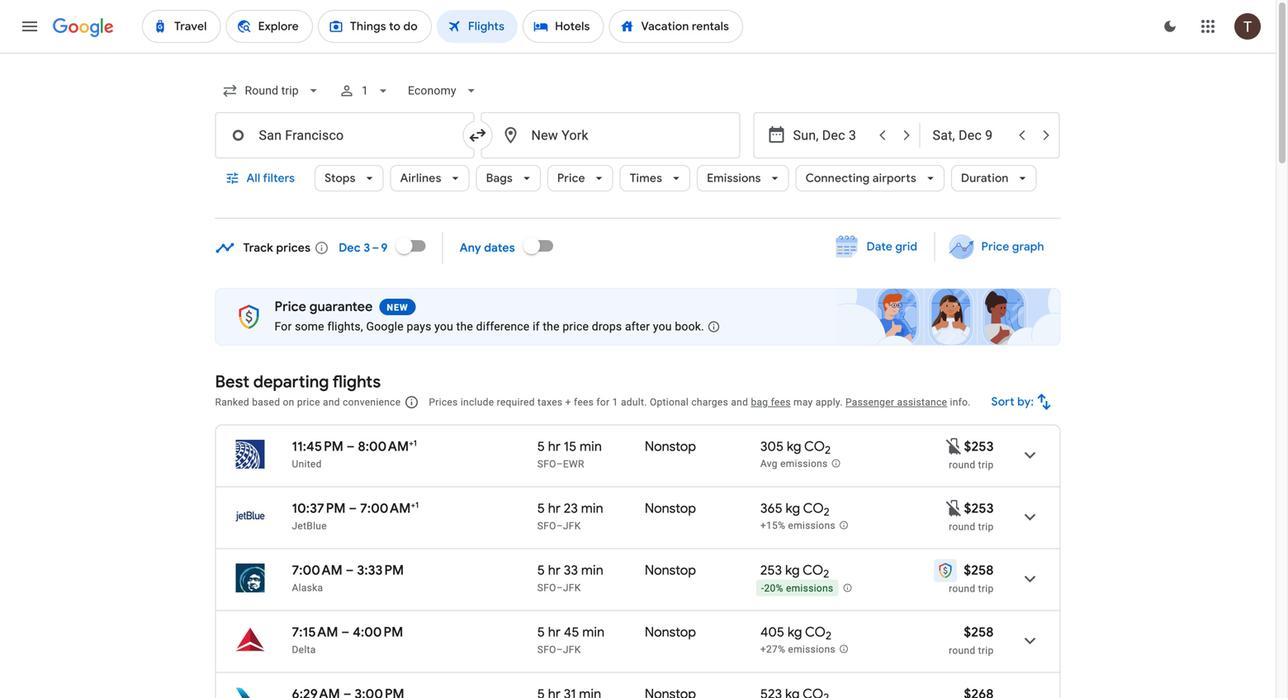 Task type: locate. For each thing, give the bounding box(es) containing it.
1
[[362, 84, 368, 97], [613, 397, 619, 409], [414, 439, 417, 449], [416, 501, 419, 511]]

0 horizontal spatial the
[[457, 320, 473, 334]]

min inside 5 hr 23 min sfo – jfk
[[581, 501, 604, 518]]

co
[[805, 439, 825, 456], [804, 501, 824, 518], [803, 563, 824, 580], [805, 625, 826, 641]]

0 horizontal spatial fees
[[574, 397, 594, 409]]

sfo inside 5 hr 45 min sfo – jfk
[[538, 645, 557, 656]]

7:00 am up alaska
[[292, 563, 343, 580]]

learn more about tracked prices image
[[314, 241, 329, 256]]

365
[[761, 501, 783, 518]]

convenience
[[343, 397, 401, 409]]

this price for this flight doesn't include overhead bin access. if you need a carry-on bag, use the bags filter to update prices. image down assistance
[[945, 437, 965, 457]]

min inside the '5 hr 33 min sfo – jfk'
[[582, 563, 604, 580]]

2 up +15% emissions on the bottom right
[[824, 506, 830, 520]]

include
[[461, 397, 494, 409]]

2 5 from the top
[[538, 501, 545, 518]]

Arrival time: 3:00 PM. text field
[[355, 687, 405, 699]]

0 vertical spatial round trip
[[949, 460, 994, 471]]

round trip down $253 text field
[[949, 522, 994, 533]]

adult.
[[621, 397, 647, 409]]

fees
[[574, 397, 594, 409], [771, 397, 791, 409]]

fees left for
[[574, 397, 594, 409]]

co inside '365 kg co 2'
[[804, 501, 824, 518]]

3 jfk from the top
[[563, 645, 581, 656]]

total duration 5 hr 23 min. element
[[538, 501, 645, 520]]

price graph button
[[939, 232, 1058, 262]]

Departure time: 7:00 AM. text field
[[292, 563, 343, 580]]

min for 5 hr 23 min
[[581, 501, 604, 518]]

+ down arrival time: 8:00 am on  monday, december 4. text box at the bottom left
[[411, 501, 416, 511]]

2 nonstop flight. element from the top
[[645, 501, 696, 520]]

sfo down total duration 5 hr 23 min. element
[[538, 521, 557, 532]]

jfk down 23
[[563, 521, 581, 532]]

you right pays
[[435, 320, 454, 334]]

hr left 15
[[548, 439, 561, 456]]

sfo left ewr
[[538, 459, 557, 470]]

min right 33
[[582, 563, 604, 580]]

trip down $258 text box
[[979, 584, 994, 595]]

5 left 15
[[538, 439, 545, 456]]

based
[[252, 397, 280, 409]]

prices
[[429, 397, 458, 409]]

price inside price graph button
[[982, 240, 1010, 254]]

2 vertical spatial +
[[411, 501, 416, 511]]

2 vertical spatial round trip
[[949, 584, 994, 595]]

10:37 pm
[[292, 501, 346, 518]]

jfk inside 5 hr 45 min sfo – jfk
[[563, 645, 581, 656]]

1 vertical spatial price
[[297, 397, 320, 409]]

Return text field
[[933, 113, 1009, 158]]

hr inside 5 hr 23 min sfo – jfk
[[548, 501, 561, 518]]

date grid button
[[824, 232, 931, 262]]

1 jfk from the top
[[563, 521, 581, 532]]

hr for 15
[[548, 439, 561, 456]]

1 horizontal spatial fees
[[771, 397, 791, 409]]

and
[[323, 397, 340, 409], [731, 397, 749, 409]]

emissions for 305
[[781, 459, 828, 470]]

track prices
[[243, 241, 311, 256]]

2 inside '365 kg co 2'
[[824, 506, 830, 520]]

Arrival time: 3:33 PM. text field
[[357, 563, 404, 580]]

delta
[[292, 645, 316, 656]]

round trip down 253 us dollars text field
[[949, 460, 994, 471]]

2 up avg emissions
[[825, 444, 831, 458]]

track
[[243, 241, 273, 256]]

trip for 253
[[979, 584, 994, 595]]

learn more about price guarantee image
[[694, 307, 734, 347]]

+ inside 10:37 pm – 7:00 am + 1
[[411, 501, 416, 511]]

2 horizontal spatial price
[[982, 240, 1010, 254]]

emissions button
[[697, 159, 789, 198]]

round trip down $258 text box
[[949, 584, 994, 595]]

0 vertical spatial jfk
[[563, 521, 581, 532]]

leaves san francisco international airport at 6:29 am on sunday, december 3 and arrives at john f. kennedy international airport at 3:00 pm on sunday, december 3. element
[[292, 687, 405, 699]]

price right 'on'
[[297, 397, 320, 409]]

2
[[825, 444, 831, 458], [824, 506, 830, 520], [824, 568, 830, 582], [826, 630, 832, 644]]

price up for
[[275, 299, 306, 316]]

2 the from the left
[[543, 320, 560, 334]]

0 horizontal spatial you
[[435, 320, 454, 334]]

bags
[[486, 171, 513, 186]]

258 US dollars text field
[[964, 625, 994, 641]]

co up +15% emissions on the bottom right
[[804, 501, 824, 518]]

co up +27% emissions
[[805, 625, 826, 641]]

2 sfo from the top
[[538, 521, 557, 532]]

4:00 pm
[[353, 625, 403, 641]]

5 for 5 hr 33 min
[[538, 563, 545, 580]]

price left drops
[[563, 320, 589, 334]]

2 round from the top
[[949, 522, 976, 533]]

2 up +27% emissions
[[826, 630, 832, 644]]

4 round from the top
[[949, 646, 976, 657]]

hr inside 5 hr 45 min sfo – jfk
[[548, 625, 561, 641]]

+ inside 11:45 pm – 8:00 am + 1
[[409, 439, 414, 449]]

round down 258 us dollars text field
[[949, 646, 976, 657]]

2 inside 305 kg co 2
[[825, 444, 831, 458]]

None text field
[[215, 112, 475, 159]]

emissions down '365 kg co 2'
[[788, 521, 836, 532]]

sfo for 5 hr 45 min
[[538, 645, 557, 656]]

sfo inside 5 hr 15 min sfo – ewr
[[538, 459, 557, 470]]

the left difference
[[457, 320, 473, 334]]

swap origin and destination. image
[[468, 126, 488, 145]]

$258 left "flight details. leaves san francisco international airport at 7:00 am on sunday, december 3 and arrives at john f. kennedy international airport at 3:33 pm on sunday, december 3." icon
[[964, 563, 994, 580]]

0 vertical spatial price
[[563, 320, 589, 334]]

sfo down total duration 5 hr 45 min. element
[[538, 645, 557, 656]]

round down 253 us dollars text field
[[949, 460, 976, 471]]

– left arrival time: 3:33 pm. text box on the bottom
[[346, 563, 354, 580]]

1 inside 11:45 pm – 8:00 am + 1
[[414, 439, 417, 449]]

for
[[275, 320, 292, 334]]

+15%
[[761, 521, 786, 532]]

1 $253 from the top
[[965, 439, 994, 456]]

1 $258 from the top
[[964, 563, 994, 580]]

+ for 5 hr 15 min
[[409, 439, 414, 449]]

45
[[564, 625, 579, 641]]

kg inside 253 kg co 2
[[786, 563, 800, 580]]

and down flights
[[323, 397, 340, 409]]

jfk down 45
[[563, 645, 581, 656]]

ewr
[[563, 459, 585, 470]]

1 vertical spatial $253
[[965, 501, 994, 518]]

0 horizontal spatial 7:00 am
[[292, 563, 343, 580]]

jfk for 23
[[563, 521, 581, 532]]

– left '8:00 am'
[[347, 439, 355, 456]]

charges
[[692, 397, 729, 409]]

all
[[247, 171, 260, 186]]

none search field containing all filters
[[215, 71, 1061, 219]]

co inside 405 kg co 2
[[805, 625, 826, 641]]

4 5 from the top
[[538, 625, 545, 641]]

0 vertical spatial $258
[[964, 563, 994, 580]]

flights
[[333, 372, 381, 393]]

1 trip from the top
[[979, 460, 994, 471]]

trip
[[979, 460, 994, 471], [979, 522, 994, 533], [979, 584, 994, 595], [979, 646, 994, 657]]

3 hr from the top
[[548, 563, 561, 580]]

7:00 am
[[360, 501, 411, 518], [292, 563, 343, 580]]

sfo inside 5 hr 23 min sfo – jfk
[[538, 521, 557, 532]]

co inside 253 kg co 2
[[803, 563, 824, 580]]

1 nonstop flight. element from the top
[[645, 439, 696, 458]]

2 round trip from the top
[[949, 522, 994, 533]]

airports
[[873, 171, 917, 186]]

2 for 305
[[825, 444, 831, 458]]

best
[[215, 372, 250, 393]]

hr left 23
[[548, 501, 561, 518]]

0 vertical spatial 7:00 am
[[360, 501, 411, 518]]

5 inside 5 hr 15 min sfo – ewr
[[538, 439, 545, 456]]

dates
[[484, 241, 515, 256]]

1 vertical spatial +
[[409, 439, 414, 449]]

leaves san francisco international airport at 7:15 am on sunday, december 3 and arrives at john f. kennedy international airport at 4:00 pm on sunday, december 3. element
[[292, 625, 403, 641]]

1 vertical spatial 7:00 am
[[292, 563, 343, 580]]

best departing flights main content
[[215, 226, 1061, 699]]

times
[[630, 171, 663, 186]]

round for 253
[[949, 584, 976, 595]]

price right bags popup button
[[558, 171, 586, 186]]

total duration 5 hr 31 min. element
[[538, 687, 645, 699]]

0 vertical spatial price
[[558, 171, 586, 186]]

None field
[[215, 76, 329, 106], [401, 76, 486, 106], [215, 76, 329, 106], [401, 76, 486, 106]]

hr for 45
[[548, 625, 561, 641]]

round down $258 text box
[[949, 584, 976, 595]]

drops
[[592, 320, 622, 334]]

flight details. leaves san francisco international airport at 10:37 pm on sunday, december 3 and arrives at john f. kennedy international airport at 7:00 am on monday, december 4. image
[[1011, 498, 1050, 537]]

1 horizontal spatial and
[[731, 397, 749, 409]]

hr inside the '5 hr 33 min sfo – jfk'
[[548, 563, 561, 580]]

min
[[580, 439, 602, 456], [581, 501, 604, 518], [582, 563, 604, 580], [583, 625, 605, 641]]

4 trip from the top
[[979, 646, 994, 657]]

leaves san francisco international airport at 7:00 am on sunday, december 3 and arrives at john f. kennedy international airport at 3:33 pm on sunday, december 3. element
[[292, 563, 404, 580]]

emissions
[[781, 459, 828, 470], [788, 521, 836, 532], [786, 583, 834, 595], [788, 645, 836, 656]]

5 hr 15 min sfo – ewr
[[538, 439, 602, 470]]

departing
[[253, 372, 329, 393]]

5 left 33
[[538, 563, 545, 580]]

fees right bag
[[771, 397, 791, 409]]

$253 for 365
[[965, 501, 994, 518]]

– down total duration 5 hr 23 min. element
[[557, 521, 563, 532]]

253 US dollars text field
[[965, 501, 994, 518]]

Arrival time: 8:00 AM on  Monday, December 4. text field
[[358, 439, 417, 456]]

1 and from the left
[[323, 397, 340, 409]]

round trip for 253
[[949, 584, 994, 595]]

hr inside 5 hr 15 min sfo – ewr
[[548, 439, 561, 456]]

1 vertical spatial round trip
[[949, 522, 994, 533]]

nonstop flight. element for 5 hr 15 min
[[645, 439, 696, 458]]

total duration 5 hr 15 min. element
[[538, 439, 645, 458]]

2 you from the left
[[653, 320, 672, 334]]

1 hr from the top
[[548, 439, 561, 456]]

5 nonstop flight. element from the top
[[645, 687, 696, 699]]

hr left 33
[[548, 563, 561, 580]]

kg up avg emissions
[[787, 439, 802, 456]]

1 vertical spatial this price for this flight doesn't include overhead bin access. if you need a carry-on bag, use the bags filter to update prices. image
[[945, 499, 965, 519]]

connecting airports
[[806, 171, 917, 186]]

4 nonstop flight. element from the top
[[645, 625, 696, 644]]

Departure time: 6:29 AM. text field
[[292, 687, 340, 699]]

7:15 am – 4:00 pm delta
[[292, 625, 403, 656]]

+ right taxes
[[566, 397, 571, 409]]

1 horizontal spatial price
[[563, 320, 589, 334]]

5 inside 5 hr 45 min sfo – jfk
[[538, 625, 545, 641]]

5 left 45
[[538, 625, 545, 641]]

airlines button
[[390, 159, 470, 198]]

1 horizontal spatial you
[[653, 320, 672, 334]]

kg for 305
[[787, 439, 802, 456]]

4 hr from the top
[[548, 625, 561, 641]]

1 this price for this flight doesn't include overhead bin access. if you need a carry-on bag, use the bags filter to update prices. image from the top
[[945, 437, 965, 457]]

you right after at the top of the page
[[653, 320, 672, 334]]

dec 3 – 9
[[339, 241, 388, 256]]

$258
[[964, 563, 994, 580], [964, 625, 994, 641]]

1 round from the top
[[949, 460, 976, 471]]

price inside the price popup button
[[558, 171, 586, 186]]

jfk for 33
[[563, 583, 581, 594]]

round trip for 305
[[949, 460, 994, 471]]

main menu image
[[20, 17, 40, 36]]

1 sfo from the top
[[538, 459, 557, 470]]

1 horizontal spatial price
[[558, 171, 586, 186]]

hr for 23
[[548, 501, 561, 518]]

5 inside the '5 hr 33 min sfo – jfk'
[[538, 563, 545, 580]]

co inside 305 kg co 2
[[805, 439, 825, 456]]

round inside $258 round trip
[[949, 646, 976, 657]]

5 for 5 hr 45 min
[[538, 625, 545, 641]]

Departure time: 11:45 PM. text field
[[292, 439, 344, 456]]

jfk for 45
[[563, 645, 581, 656]]

price
[[563, 320, 589, 334], [297, 397, 320, 409]]

0 horizontal spatial and
[[323, 397, 340, 409]]

min inside 5 hr 45 min sfo – jfk
[[583, 625, 605, 641]]

nonstop flight. element for 5 hr 45 min
[[645, 625, 696, 644]]

268 US dollars text field
[[964, 687, 994, 699]]

kg inside '365 kg co 2'
[[786, 501, 801, 518]]

price left graph
[[982, 240, 1010, 254]]

emissions down 305 kg co 2
[[781, 459, 828, 470]]

2 jfk from the top
[[563, 583, 581, 594]]

kg for 365
[[786, 501, 801, 518]]

loading results progress bar
[[0, 53, 1276, 56]]

bags button
[[476, 159, 541, 198]]

hr left 45
[[548, 625, 561, 641]]

– down total duration 5 hr 45 min. element
[[557, 645, 563, 656]]

hr for 33
[[548, 563, 561, 580]]

jfk inside 5 hr 23 min sfo – jfk
[[563, 521, 581, 532]]

kg inside 405 kg co 2
[[788, 625, 803, 641]]

1 round trip from the top
[[949, 460, 994, 471]]

$253 for 305
[[965, 439, 994, 456]]

1 vertical spatial jfk
[[563, 583, 581, 594]]

1 horizontal spatial the
[[543, 320, 560, 334]]

nonstop for 5 hr 15 min
[[645, 439, 696, 456]]

nonstop
[[645, 439, 696, 456], [645, 501, 696, 518], [645, 563, 696, 580], [645, 625, 696, 641]]

3 sfo from the top
[[538, 583, 557, 594]]

2 trip from the top
[[979, 522, 994, 533]]

2 up '-20% emissions'
[[824, 568, 830, 582]]

nonstop flight. element
[[645, 439, 696, 458], [645, 501, 696, 520], [645, 563, 696, 582], [645, 625, 696, 644], [645, 687, 696, 699]]

the
[[457, 320, 473, 334], [543, 320, 560, 334]]

2 this price for this flight doesn't include overhead bin access. if you need a carry-on bag, use the bags filter to update prices. image from the top
[[945, 499, 965, 519]]

2 vertical spatial jfk
[[563, 645, 581, 656]]

sort by: button
[[985, 383, 1061, 422]]

co for 305
[[805, 439, 825, 456]]

23
[[564, 501, 578, 518]]

1 vertical spatial price
[[982, 240, 1010, 254]]

New feature text field
[[380, 299, 416, 316]]

duration
[[962, 171, 1009, 186]]

$258 inside $258 round trip
[[964, 625, 994, 641]]

jfk inside the '5 hr 33 min sfo – jfk'
[[563, 583, 581, 594]]

5
[[538, 439, 545, 456], [538, 501, 545, 518], [538, 563, 545, 580], [538, 625, 545, 641]]

sfo for 5 hr 15 min
[[538, 459, 557, 470]]

2 nonstop from the top
[[645, 501, 696, 518]]

min for 5 hr 45 min
[[583, 625, 605, 641]]

total duration 5 hr 33 min. element
[[538, 563, 645, 582]]

after
[[625, 320, 650, 334]]

1 nonstop from the top
[[645, 439, 696, 456]]

sfo inside the '5 hr 33 min sfo – jfk'
[[538, 583, 557, 594]]

$258 for $258 round trip
[[964, 625, 994, 641]]

any
[[460, 241, 481, 256]]

kg up +15% emissions on the bottom right
[[786, 501, 801, 518]]

$253 down sort
[[965, 439, 994, 456]]

this price for this flight doesn't include overhead bin access. if you need a carry-on bag, use the bags filter to update prices. image down 253 us dollars text field
[[945, 499, 965, 519]]

kg inside 305 kg co 2
[[787, 439, 802, 456]]

min for 5 hr 33 min
[[582, 563, 604, 580]]

–
[[347, 439, 355, 456], [557, 459, 563, 470], [349, 501, 357, 518], [557, 521, 563, 532], [346, 563, 354, 580], [557, 583, 563, 594], [342, 625, 350, 641], [557, 645, 563, 656]]

min for 5 hr 15 min
[[580, 439, 602, 456]]

– inside 5 hr 15 min sfo – ewr
[[557, 459, 563, 470]]

$258 left flight details. leaves san francisco international airport at 7:15 am on sunday, december 3 and arrives at john f. kennedy international airport at 4:00 pm on sunday, december 3. icon
[[964, 625, 994, 641]]

co up avg emissions
[[805, 439, 825, 456]]

this price for this flight doesn't include overhead bin access. if you need a carry-on bag, use the bags filter to update prices. image
[[945, 437, 965, 457], [945, 499, 965, 519]]

avg emissions
[[761, 459, 828, 470]]

co for 405
[[805, 625, 826, 641]]

2 $258 from the top
[[964, 625, 994, 641]]

filters
[[263, 171, 295, 186]]

3:33 pm
[[357, 563, 404, 580]]

5 inside 5 hr 23 min sfo – jfk
[[538, 501, 545, 518]]

3 round trip from the top
[[949, 584, 994, 595]]

connecting
[[806, 171, 870, 186]]

co up '-20% emissions'
[[803, 563, 824, 580]]

min right 23
[[581, 501, 604, 518]]

– down total duration 5 hr 15 min. element
[[557, 459, 563, 470]]

4 nonstop from the top
[[645, 625, 696, 641]]

emissions for 405
[[788, 645, 836, 656]]

7:00 am down arrival time: 8:00 am on  monday, december 4. text box at the bottom left
[[360, 501, 411, 518]]

trip inside $258 round trip
[[979, 646, 994, 657]]

nonstop for 5 hr 33 min
[[645, 563, 696, 580]]

price
[[558, 171, 586, 186], [982, 240, 1010, 254], [275, 299, 306, 316]]

2 inside 405 kg co 2
[[826, 630, 832, 644]]

Departure time: 7:15 AM. text field
[[292, 625, 338, 641]]

3 round from the top
[[949, 584, 976, 595]]

connecting airports button
[[796, 159, 945, 198]]

assistance
[[898, 397, 948, 409]]

– down total duration 5 hr 33 min. element
[[557, 583, 563, 594]]

you
[[435, 320, 454, 334], [653, 320, 672, 334]]

sfo for 5 hr 23 min
[[538, 521, 557, 532]]

trip down 253 us dollars text field
[[979, 460, 994, 471]]

– right 7:15 am text box at left bottom
[[342, 625, 350, 641]]

3 5 from the top
[[538, 563, 545, 580]]

and left bag
[[731, 397, 749, 409]]

trip down $253 text field
[[979, 522, 994, 533]]

1 the from the left
[[457, 320, 473, 334]]

3 trip from the top
[[979, 584, 994, 595]]

price for price
[[558, 171, 586, 186]]

Arrival time: 7:00 AM on  Monday, December 4. text field
[[360, 501, 419, 518]]

0 vertical spatial $253
[[965, 439, 994, 456]]

round for 305
[[949, 460, 976, 471]]

2 and from the left
[[731, 397, 749, 409]]

2 for 253
[[824, 568, 830, 582]]

grid
[[896, 240, 918, 254]]

2 vertical spatial price
[[275, 299, 306, 316]]

this price for this flight doesn't include overhead bin access. if you need a carry-on bag, use the bags filter to update prices. image for 365
[[945, 499, 965, 519]]

the right if
[[543, 320, 560, 334]]

0 vertical spatial this price for this flight doesn't include overhead bin access. if you need a carry-on bag, use the bags filter to update prices. image
[[945, 437, 965, 457]]

$258 for $258
[[964, 563, 994, 580]]

kg up +27% emissions
[[788, 625, 803, 641]]

None text field
[[481, 112, 741, 159]]

jfk down 33
[[563, 583, 581, 594]]

2 hr from the top
[[548, 501, 561, 518]]

None search field
[[215, 71, 1061, 219]]

trip down 258 us dollars text field
[[979, 646, 994, 657]]

min right 45
[[583, 625, 605, 641]]

2 $253 from the top
[[965, 501, 994, 518]]

1 5 from the top
[[538, 439, 545, 456]]

1 vertical spatial $258
[[964, 625, 994, 641]]

round trip
[[949, 460, 994, 471], [949, 522, 994, 533], [949, 584, 994, 595]]

5 hr 45 min sfo – jfk
[[538, 625, 605, 656]]

4 sfo from the top
[[538, 645, 557, 656]]

all filters
[[247, 171, 295, 186]]

5 for 5 hr 23 min
[[538, 501, 545, 518]]

min inside 5 hr 15 min sfo – ewr
[[580, 439, 602, 456]]

3 nonstop flight. element from the top
[[645, 563, 696, 582]]

kg up '-20% emissions'
[[786, 563, 800, 580]]

$253 left flight details. leaves san francisco international airport at 10:37 pm on sunday, december 3 and arrives at john f. kennedy international airport at 7:00 am on monday, december 4. image
[[965, 501, 994, 518]]

3 nonstop from the top
[[645, 563, 696, 580]]

2 inside 253 kg co 2
[[824, 568, 830, 582]]

sfo down total duration 5 hr 33 min. element
[[538, 583, 557, 594]]

– inside the '5 hr 33 min sfo – jfk'
[[557, 583, 563, 594]]

+ down 'learn more about ranking' image
[[409, 439, 414, 449]]

round down $253 text field
[[949, 522, 976, 533]]

flight details. leaves san francisco international airport at 11:45 pm on sunday, december 3 and arrives at newark liberty international airport at 8:00 am on monday, december 4. image
[[1011, 436, 1050, 475]]

5 left 23
[[538, 501, 545, 518]]

round for 365
[[949, 522, 976, 533]]

405 kg co 2
[[761, 625, 832, 644]]

0 horizontal spatial price
[[275, 299, 306, 316]]

$253
[[965, 439, 994, 456], [965, 501, 994, 518]]

emissions down 405 kg co 2
[[788, 645, 836, 656]]

min right 15
[[580, 439, 602, 456]]



Task type: vqa. For each thing, say whether or not it's contained in the screenshot.
middle JFK
yes



Task type: describe. For each thing, give the bounding box(es) containing it.
nonstop flight. element for 5 hr 33 min
[[645, 563, 696, 582]]

total duration 5 hr 45 min. element
[[538, 625, 645, 644]]

new
[[387, 303, 408, 313]]

passenger assistance button
[[846, 397, 948, 409]]

1 inside 10:37 pm – 7:00 am + 1
[[416, 501, 419, 511]]

on
[[283, 397, 295, 409]]

Arrival time: 4:00 PM. text field
[[353, 625, 403, 641]]

Departure text field
[[794, 113, 869, 158]]

duration button
[[952, 159, 1037, 198]]

3 – 9
[[364, 241, 388, 256]]

sort by:
[[992, 395, 1035, 410]]

leaves san francisco international airport at 11:45 pm on sunday, december 3 and arrives at newark liberty international airport at 8:00 am on monday, december 4. element
[[292, 439, 417, 456]]

+ for 5 hr 23 min
[[411, 501, 416, 511]]

$258 round trip
[[949, 625, 994, 657]]

sfo for 5 hr 33 min
[[538, 583, 557, 594]]

apply.
[[816, 397, 843, 409]]

airlines
[[400, 171, 442, 186]]

guarantee
[[310, 299, 373, 316]]

flights,
[[328, 320, 363, 334]]

book.
[[675, 320, 705, 334]]

5 hr 23 min sfo – jfk
[[538, 501, 604, 532]]

258 US dollars text field
[[964, 563, 994, 580]]

trip for 305
[[979, 460, 994, 471]]

+27%
[[761, 645, 786, 656]]

by:
[[1018, 395, 1035, 410]]

– inside 7:15 am – 4:00 pm delta
[[342, 625, 350, 641]]

taxes
[[538, 397, 563, 409]]

price button
[[548, 159, 614, 198]]

305
[[761, 439, 784, 456]]

all filters button
[[215, 159, 308, 198]]

bag fees button
[[751, 397, 791, 409]]

optional
[[650, 397, 689, 409]]

-20% emissions
[[762, 583, 834, 595]]

7:00 am inside 7:00 am – 3:33 pm alaska
[[292, 563, 343, 580]]

2 for 405
[[826, 630, 832, 644]]

11:45 pm
[[292, 439, 344, 456]]

dec
[[339, 241, 361, 256]]

co for 253
[[803, 563, 824, 580]]

+15% emissions
[[761, 521, 836, 532]]

this price for this flight doesn't include overhead bin access. if you need a carry-on bag, use the bags filter to update prices. image for 305
[[945, 437, 965, 457]]

emissions
[[707, 171, 761, 186]]

5 for 5 hr 15 min
[[538, 439, 545, 456]]

nonstop for 5 hr 45 min
[[645, 625, 696, 641]]

required
[[497, 397, 535, 409]]

33
[[564, 563, 578, 580]]

kg for 253
[[786, 563, 800, 580]]

– right the departure time: 10:37 pm. text box
[[349, 501, 357, 518]]

for
[[597, 397, 610, 409]]

prices
[[276, 241, 311, 256]]

20%
[[765, 583, 784, 595]]

kg for 405
[[788, 625, 803, 641]]

prices include required taxes + fees for 1 adult. optional charges and bag fees may apply. passenger assistance
[[429, 397, 948, 409]]

2 for 365
[[824, 506, 830, 520]]

0 horizontal spatial price
[[297, 397, 320, 409]]

flight details. leaves san francisco international airport at 7:00 am on sunday, december 3 and arrives at john f. kennedy international airport at 3:33 pm on sunday, december 3. image
[[1011, 560, 1050, 599]]

Departure time: 10:37 PM. text field
[[292, 501, 346, 518]]

round trip for 365
[[949, 522, 994, 533]]

date
[[867, 240, 893, 254]]

stops
[[325, 171, 356, 186]]

1 horizontal spatial 7:00 am
[[360, 501, 411, 518]]

for some flights, google pays you the difference if the price drops after you book.
[[275, 320, 705, 334]]

price guarantee
[[275, 299, 373, 316]]

– inside 5 hr 23 min sfo – jfk
[[557, 521, 563, 532]]

leaves san francisco international airport at 10:37 pm on sunday, december 3 and arrives at john f. kennedy international airport at 7:00 am on monday, december 4. element
[[292, 501, 419, 518]]

ranked
[[215, 397, 249, 409]]

253
[[761, 563, 782, 580]]

253 kg co 2
[[761, 563, 830, 582]]

15
[[564, 439, 577, 456]]

1 fees from the left
[[574, 397, 594, 409]]

nonstop flight. element for 5 hr 23 min
[[645, 501, 696, 520]]

emissions down 253 kg co 2
[[786, 583, 834, 595]]

price for price graph
[[982, 240, 1010, 254]]

253 US dollars text field
[[965, 439, 994, 456]]

nonstop for 5 hr 23 min
[[645, 501, 696, 518]]

365 kg co 2
[[761, 501, 830, 520]]

difference
[[476, 320, 530, 334]]

-
[[762, 583, 765, 595]]

0 vertical spatial +
[[566, 397, 571, 409]]

– inside 7:00 am – 3:33 pm alaska
[[346, 563, 354, 580]]

1 you from the left
[[435, 320, 454, 334]]

+27% emissions
[[761, 645, 836, 656]]

11:45 pm – 8:00 am + 1
[[292, 439, 417, 456]]

price graph
[[982, 240, 1045, 254]]

305 kg co 2
[[761, 439, 831, 458]]

some
[[295, 320, 324, 334]]

may
[[794, 397, 813, 409]]

405
[[761, 625, 785, 641]]

bag
[[751, 397, 769, 409]]

ranked based on price and convenience
[[215, 397, 401, 409]]

date grid
[[867, 240, 918, 254]]

co for 365
[[804, 501, 824, 518]]

flight details. leaves san francisco international airport at 7:15 am on sunday, december 3 and arrives at john f. kennedy international airport at 4:00 pm on sunday, december 3. image
[[1011, 622, 1050, 661]]

7:00 am – 3:33 pm alaska
[[292, 563, 404, 594]]

find the best price region
[[215, 226, 1061, 275]]

any dates
[[460, 241, 515, 256]]

avg
[[761, 459, 778, 470]]

if
[[533, 320, 540, 334]]

graph
[[1013, 240, 1045, 254]]

price for price guarantee
[[275, 299, 306, 316]]

1 inside popup button
[[362, 84, 368, 97]]

– inside 5 hr 45 min sfo – jfk
[[557, 645, 563, 656]]

learn more about ranking image
[[404, 395, 419, 410]]

7:15 am
[[292, 625, 338, 641]]

pays
[[407, 320, 432, 334]]

jetblue
[[292, 521, 327, 532]]

times button
[[620, 159, 691, 198]]

google
[[366, 320, 404, 334]]

emissions for 365
[[788, 521, 836, 532]]

passenger
[[846, 397, 895, 409]]

1 button
[[332, 71, 398, 111]]

trip for 365
[[979, 522, 994, 533]]

2 fees from the left
[[771, 397, 791, 409]]

united
[[292, 459, 322, 470]]

8:00 am
[[358, 439, 409, 456]]

sort
[[992, 395, 1015, 410]]

change appearance image
[[1151, 7, 1190, 46]]

5 hr 33 min sfo – jfk
[[538, 563, 604, 594]]



